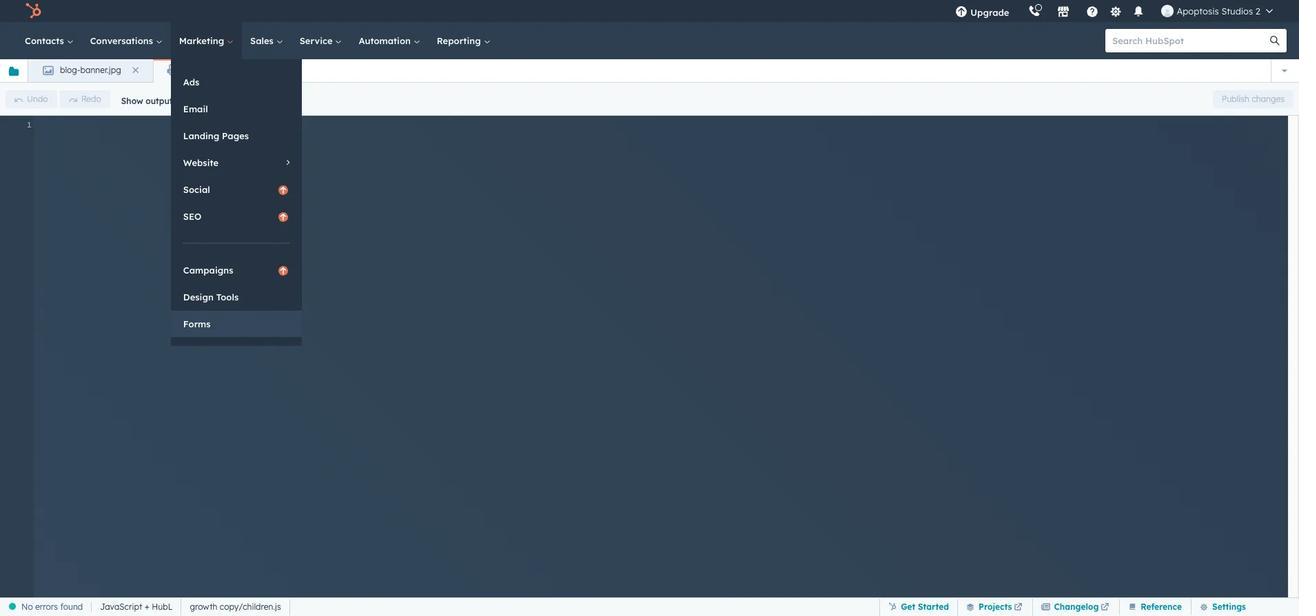 Task type: vqa. For each thing, say whether or not it's contained in the screenshot.
Automation link at the left top of the page
yes



Task type: locate. For each thing, give the bounding box(es) containing it.
settings image
[[1110, 6, 1122, 18]]

growth
[[190, 602, 218, 612]]

hubspot link
[[17, 3, 52, 19]]

calling icon image
[[1029, 6, 1041, 18]]

get started
[[901, 602, 949, 612]]

link opens in a new window image inside projects link
[[1014, 599, 1023, 616]]

conversations link
[[82, 22, 171, 59]]

menu item
[[1019, 0, 1022, 22]]

notifications image
[[1133, 6, 1145, 19]]

automation
[[359, 35, 413, 46]]

link opens in a new window image
[[1014, 599, 1023, 616], [1101, 604, 1109, 612]]

show
[[121, 95, 143, 106]]

projects
[[979, 602, 1012, 612]]

reference
[[1141, 602, 1182, 612]]

errors
[[35, 602, 58, 612]]

javascript + hubl
[[100, 602, 173, 612]]

link opens in a new window image right changelog
[[1101, 604, 1109, 612]]

link opens in a new window image inside "changelog" link
[[1101, 604, 1109, 612]]

Search HubSpot search field
[[1106, 29, 1275, 52]]

marketplaces image
[[1058, 6, 1070, 19]]

redo
[[81, 94, 101, 104]]

apoptosis studios 2
[[1177, 6, 1261, 17]]

growth copy/children.js
[[190, 602, 281, 612]]

tools
[[216, 292, 239, 303]]

get
[[901, 602, 916, 612]]

navigation
[[28, 59, 258, 83]]

reporting link
[[429, 22, 499, 59]]

search image
[[1271, 36, 1280, 46]]

website
[[183, 157, 219, 168]]

campaigns
[[183, 265, 233, 276]]

ads link
[[171, 69, 302, 95]]

show output
[[121, 95, 173, 106]]

link opens in a new window image inside "changelog" link
[[1101, 599, 1109, 616]]

service
[[300, 35, 335, 46]]

blog-banner.jpg link
[[28, 59, 153, 83]]

navigation containing blog-banner.jpg
[[28, 59, 258, 83]]

+
[[145, 602, 150, 612]]

marketing menu
[[171, 59, 302, 346]]

link opens in a new window image
[[1101, 599, 1109, 616], [1014, 604, 1023, 612]]

contacts link
[[17, 22, 82, 59]]

notifications button
[[1127, 0, 1151, 22]]

ads
[[183, 77, 199, 88]]

publish changes
[[1222, 93, 1285, 104]]

1 horizontal spatial link opens in a new window image
[[1101, 599, 1109, 616]]

get started link
[[880, 599, 958, 616]]

1 horizontal spatial link opens in a new window image
[[1101, 604, 1109, 612]]

blog-banner.jpg
[[60, 65, 121, 75]]

no errors found
[[21, 602, 83, 612]]

link opens in a new window image right projects
[[1014, 604, 1023, 612]]

search button
[[1264, 29, 1287, 52]]

0 horizontal spatial link opens in a new window image
[[1014, 599, 1023, 616]]

upgrade
[[971, 7, 1010, 18]]

menu
[[946, 0, 1283, 22]]

no
[[21, 602, 33, 612]]

seo
[[183, 211, 202, 222]]

forms
[[183, 319, 211, 330]]

pages
[[222, 130, 249, 141]]

publish
[[1222, 93, 1250, 104]]

0 horizontal spatial link opens in a new window image
[[1014, 604, 1023, 612]]

children.js link
[[153, 59, 258, 83]]

settings link
[[1108, 4, 1125, 18]]

help button
[[1081, 0, 1105, 22]]

reporting
[[437, 35, 484, 46]]

undo button
[[6, 90, 57, 108]]

output
[[146, 95, 173, 106]]

javascript
[[100, 602, 142, 612]]

projects link
[[958, 599, 1033, 616]]

link opens in a new window image right changelog
[[1101, 599, 1109, 616]]

link opens in a new window image right projects
[[1014, 599, 1023, 616]]

redo button
[[60, 90, 110, 108]]

link opens in a new window image inside projects link
[[1014, 604, 1023, 612]]

changelog
[[1054, 602, 1099, 612]]

menu containing apoptosis studios 2
[[946, 0, 1283, 22]]

banner.jpg
[[80, 65, 121, 75]]

apoptosis
[[1177, 6, 1219, 17]]



Task type: describe. For each thing, give the bounding box(es) containing it.
campaigns link
[[171, 257, 302, 283]]

design tools link
[[171, 284, 302, 310]]

sales
[[250, 35, 276, 46]]

settings button
[[1191, 598, 1247, 616]]

landing pages
[[183, 130, 249, 141]]

2
[[1256, 6, 1261, 17]]

social link
[[171, 176, 302, 203]]

email
[[183, 103, 208, 114]]

hubl
[[152, 602, 173, 612]]

copy/children.js
[[220, 602, 281, 612]]

calling icon button
[[1023, 2, 1047, 20]]

changelog link
[[1033, 599, 1120, 616]]

studios
[[1222, 6, 1254, 17]]

email link
[[171, 96, 302, 122]]

marketplaces button
[[1050, 0, 1079, 22]]

settings
[[1213, 602, 1246, 612]]

found
[[60, 602, 83, 612]]

reference button
[[1120, 598, 1183, 616]]

marketing
[[179, 35, 227, 46]]

website link
[[171, 150, 302, 176]]

undo
[[27, 94, 48, 104]]

service link
[[291, 22, 351, 59]]

forms link
[[171, 311, 302, 337]]

marketing link
[[171, 22, 242, 59]]

tara schultz image
[[1162, 5, 1174, 17]]

upgrade image
[[956, 6, 968, 19]]

children.js
[[185, 65, 226, 75]]

contacts
[[25, 35, 67, 46]]

help image
[[1087, 6, 1099, 19]]

publish changes button
[[1213, 90, 1294, 108]]

changes
[[1252, 93, 1285, 104]]

1
[[27, 119, 32, 130]]

automation link
[[351, 22, 429, 59]]

landing pages link
[[171, 123, 302, 149]]

conversations
[[90, 35, 156, 46]]

sales link
[[242, 22, 291, 59]]

started
[[918, 602, 949, 612]]

landing
[[183, 130, 219, 141]]

apoptosis studios 2 button
[[1154, 0, 1282, 22]]

design tools
[[183, 292, 239, 303]]

blog-
[[60, 65, 80, 75]]

design
[[183, 292, 214, 303]]

hubspot image
[[25, 3, 41, 19]]

social
[[183, 184, 210, 195]]

seo link
[[171, 203, 302, 230]]



